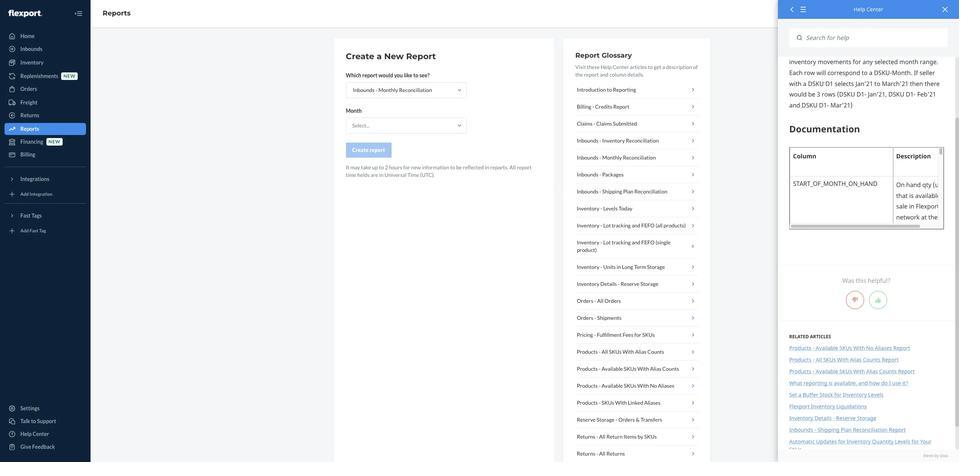 Task type: locate. For each thing, give the bounding box(es) containing it.
1 horizontal spatial reports link
[[103, 9, 131, 17]]

for inside 'button'
[[635, 332, 642, 338]]

0 vertical spatial monthly
[[379, 87, 398, 93]]

0 vertical spatial fast
[[20, 213, 30, 219]]

0 horizontal spatial inventory details - reserve storage
[[577, 281, 659, 287]]

and
[[600, 71, 609, 78], [632, 222, 641, 229], [632, 239, 641, 246], [859, 380, 868, 387]]

1 horizontal spatial levels
[[869, 391, 884, 399]]

1 vertical spatial create
[[352, 147, 369, 153]]

with down products - available skus with alias counts button
[[638, 383, 649, 389]]

create for create report
[[352, 147, 369, 153]]

0 vertical spatial in
[[485, 164, 489, 171]]

with down products - all skus with alias counts button
[[638, 366, 649, 372]]

counts for products - all skus with alias counts report
[[863, 356, 881, 364]]

plan inside button
[[624, 188, 634, 195]]

fefo inside inventory - lot tracking and fefo (single product)
[[642, 239, 655, 246]]

1 horizontal spatial billing
[[577, 103, 592, 110]]

all inside button
[[599, 451, 606, 457]]

help center up 'give feedback'
[[20, 431, 49, 438]]

1 vertical spatial by
[[935, 453, 939, 459]]

skus
[[643, 332, 655, 338], [840, 345, 853, 352], [609, 349, 622, 355], [824, 356, 836, 364], [624, 366, 637, 372], [840, 368, 853, 375], [624, 383, 637, 389], [602, 400, 614, 406], [645, 434, 657, 440], [790, 446, 802, 453]]

fast inside 'link'
[[30, 228, 38, 234]]

1 vertical spatial shipping
[[818, 427, 840, 434]]

0 horizontal spatial new
[[49, 139, 60, 145]]

to right talk
[[31, 418, 36, 425]]

see?
[[420, 72, 430, 79]]

returns - all return items by skus
[[577, 434, 657, 440]]

center inside visit these help center articles to get a description of the report and column details.
[[613, 64, 629, 70]]

1 horizontal spatial help center
[[854, 6, 884, 13]]

2 horizontal spatial help
[[854, 6, 866, 13]]

products - skus with linked aliases
[[577, 400, 661, 406]]

shipping inside button
[[603, 188, 623, 195]]

levels left today
[[604, 205, 618, 212]]

these
[[587, 64, 600, 70]]

0 vertical spatial no
[[867, 345, 874, 352]]

reserve up returns - all return items by skus
[[577, 417, 596, 423]]

products - available skus with alias counts button
[[576, 361, 699, 378]]

1 vertical spatial fefo
[[642, 239, 655, 246]]

monthly inside button
[[603, 154, 622, 161]]

report
[[406, 51, 436, 62], [576, 51, 600, 60], [614, 103, 630, 110], [894, 345, 911, 352], [882, 356, 899, 364], [899, 368, 915, 375], [889, 427, 906, 434]]

0 vertical spatial inbounds - monthly reconciliation
[[353, 87, 432, 93]]

levels inside button
[[604, 205, 618, 212]]

0 vertical spatial aliases
[[875, 345, 892, 352]]

inventory inside automatic updates for inventory quantity levels for your skus
[[847, 438, 871, 445]]

to inside visit these help center articles to get a description of the report and column details.
[[648, 64, 653, 70]]

1 vertical spatial a
[[663, 64, 665, 70]]

1 vertical spatial inbounds - monthly reconciliation
[[577, 154, 656, 161]]

is
[[829, 380, 833, 387]]

0 horizontal spatial help
[[20, 431, 32, 438]]

0 vertical spatial reports
[[103, 9, 131, 17]]

of
[[693, 64, 698, 70]]

fields
[[357, 172, 370, 178]]

inbounds - inventory reconciliation
[[577, 137, 659, 144]]

and inside visit these help center articles to get a description of the report and column details.
[[600, 71, 609, 78]]

1 vertical spatial lot
[[604, 239, 611, 246]]

articles right related
[[810, 334, 831, 340]]

your
[[921, 438, 932, 445]]

inventory down claims - claims submitted
[[603, 137, 625, 144]]

with for products - available skus with no aliases report
[[854, 345, 865, 352]]

reconciliation down inbounds - inventory reconciliation button
[[623, 154, 656, 161]]

0 vertical spatial tracking
[[612, 222, 631, 229]]

lot down inventory - levels today at the top
[[604, 222, 611, 229]]

articles up details.
[[630, 64, 647, 70]]

reports
[[103, 9, 131, 17], [20, 126, 39, 132]]

1 horizontal spatial inventory details - reserve storage
[[790, 415, 877, 422]]

returns for returns - all returns
[[577, 451, 596, 457]]

help center link
[[5, 428, 86, 441]]

no up products - all skus with alias counts report
[[867, 345, 874, 352]]

inventory details - reserve storage down inventory - units in long term storage
[[577, 281, 659, 287]]

1 horizontal spatial a
[[663, 64, 665, 70]]

claims down billing - credits report
[[577, 120, 593, 127]]

and down "inventory - levels today" button
[[632, 222, 641, 229]]

monthly down which report would you like to see?
[[379, 87, 398, 93]]

shipping for inbounds - shipping plan reconciliation report
[[818, 427, 840, 434]]

returns for returns
[[20, 112, 39, 119]]

for right fees
[[635, 332, 642, 338]]

integrations
[[20, 176, 49, 182]]

claims
[[577, 120, 593, 127], [597, 120, 612, 127]]

reporting
[[804, 380, 828, 387]]

time
[[408, 172, 419, 178]]

1 horizontal spatial inbounds - monthly reconciliation
[[577, 154, 656, 161]]

aliases right linked at the right
[[645, 400, 661, 406]]

available inside products - available skus with no aliases button
[[602, 383, 623, 389]]

details down flexport inventory liquidations
[[815, 415, 832, 422]]

2 vertical spatial new
[[411, 164, 421, 171]]

1 vertical spatial monthly
[[603, 154, 622, 161]]

a left new
[[377, 51, 382, 62]]

how
[[870, 380, 880, 387]]

0 vertical spatial by
[[638, 434, 644, 440]]

products - all skus with alias counts button
[[576, 344, 699, 361]]

0 horizontal spatial center
[[33, 431, 49, 438]]

1 claims from the left
[[577, 120, 593, 127]]

alias
[[635, 349, 647, 355], [850, 356, 862, 364], [650, 366, 662, 372], [867, 368, 878, 375]]

1 horizontal spatial plan
[[841, 427, 852, 434]]

0 horizontal spatial a
[[377, 51, 382, 62]]

all right the reports.
[[510, 164, 516, 171]]

orders for orders - all orders
[[577, 298, 594, 304]]

inventory down inventory - levels today at the top
[[577, 222, 600, 229]]

lot inside inventory - lot tracking and fefo (single product)
[[604, 239, 611, 246]]

report up up
[[370, 147, 385, 153]]

orders up orders - shipments on the bottom of the page
[[577, 298, 594, 304]]

create report
[[352, 147, 385, 153]]

0 vertical spatial help center
[[854, 6, 884, 13]]

available down 'related articles'
[[816, 345, 839, 352]]

add inside 'link'
[[20, 228, 29, 234]]

1 horizontal spatial details
[[815, 415, 832, 422]]

fefo left (single
[[642, 239, 655, 246]]

0 horizontal spatial details
[[601, 281, 617, 287]]

in inside button
[[617, 264, 621, 270]]

all left return
[[599, 434, 606, 440]]

details inside "button"
[[601, 281, 617, 287]]

no inside products - available skus with no aliases button
[[650, 383, 657, 389]]

reports link
[[103, 9, 131, 17], [5, 123, 86, 135]]

universal
[[385, 172, 407, 178]]

all down returns - all return items by skus
[[599, 451, 606, 457]]

products for products - available skus with alias counts
[[577, 366, 598, 372]]

be
[[456, 164, 462, 171]]

0 vertical spatial new
[[64, 73, 75, 79]]

2 tracking from the top
[[612, 239, 631, 246]]

reserve inside "button"
[[621, 281, 640, 287]]

the
[[576, 71, 583, 78]]

no down products - available skus with alias counts button
[[650, 383, 657, 389]]

billing
[[577, 103, 592, 110], [20, 151, 35, 158]]

counts for products - available skus with alias counts report
[[880, 368, 897, 375]]

billing link
[[5, 149, 86, 161]]

all inside "button"
[[597, 298, 604, 304]]

inventory - lot tracking and fefo (all products) button
[[576, 217, 699, 234]]

plan up automatic updates for inventory quantity levels for your skus
[[841, 427, 852, 434]]

orders - all orders button
[[576, 293, 699, 310]]

0 vertical spatial levels
[[604, 205, 618, 212]]

shipping up updates
[[818, 427, 840, 434]]

orders - shipments
[[577, 315, 622, 321]]

inbounds
[[20, 46, 42, 52], [353, 87, 375, 93], [577, 137, 599, 144], [577, 154, 599, 161], [577, 171, 599, 178], [577, 188, 599, 195], [790, 427, 814, 434]]

2 horizontal spatial a
[[799, 391, 802, 399]]

billing inside button
[[577, 103, 592, 110]]

was
[[843, 277, 855, 285]]

0 vertical spatial create
[[346, 51, 375, 62]]

storage
[[647, 264, 665, 270], [641, 281, 659, 287], [858, 415, 877, 422], [597, 417, 615, 423]]

2 vertical spatial in
[[617, 264, 621, 270]]

skus inside automatic updates for inventory quantity levels for your skus
[[790, 446, 802, 453]]

available
[[816, 345, 839, 352], [602, 366, 623, 372], [816, 368, 839, 375], [602, 383, 623, 389]]

1 vertical spatial billing
[[20, 151, 35, 158]]

1 vertical spatial in
[[379, 172, 384, 178]]

2 lot from the top
[[604, 239, 611, 246]]

2 horizontal spatial levels
[[895, 438, 911, 445]]

1 vertical spatial help center
[[20, 431, 49, 438]]

0 horizontal spatial claims
[[577, 120, 593, 127]]

1 horizontal spatial shipping
[[818, 427, 840, 434]]

products for products - all skus with alias counts report
[[790, 356, 812, 364]]

would
[[379, 72, 393, 79]]

aliases up do at bottom right
[[875, 345, 892, 352]]

1 vertical spatial tracking
[[612, 239, 631, 246]]

shipping down the packages
[[603, 188, 623, 195]]

visit
[[576, 64, 586, 70]]

tracking for (single
[[612, 239, 631, 246]]

by inside button
[[638, 434, 644, 440]]

related
[[790, 334, 809, 340]]

0 horizontal spatial plan
[[624, 188, 634, 195]]

reconciliation down the "claims - claims submitted" button
[[626, 137, 659, 144]]

0 horizontal spatial reports
[[20, 126, 39, 132]]

0 horizontal spatial no
[[650, 383, 657, 389]]

skus down pricing - fulfillment fees for skus
[[609, 349, 622, 355]]

for down inbounds - shipping plan reconciliation report
[[839, 438, 846, 445]]

a for set
[[799, 391, 802, 399]]

alias up how
[[867, 368, 878, 375]]

levels right quantity
[[895, 438, 911, 445]]

billing - credits report button
[[576, 99, 699, 116]]

1 vertical spatial levels
[[869, 391, 884, 399]]

visit these help center articles to get a description of the report and column details.
[[576, 64, 698, 78]]

0 vertical spatial articles
[[630, 64, 647, 70]]

inbounds up inbounds - packages
[[577, 154, 599, 161]]

all for returns - all returns
[[599, 451, 606, 457]]

0 horizontal spatial in
[[379, 172, 384, 178]]

2 vertical spatial levels
[[895, 438, 911, 445]]

integration
[[30, 192, 52, 197]]

help center up search search field
[[854, 6, 884, 13]]

help
[[854, 6, 866, 13], [601, 64, 612, 70], [20, 431, 32, 438]]

returns inside returns 'link'
[[20, 112, 39, 119]]

tracking
[[612, 222, 631, 229], [612, 239, 631, 246]]

center down talk to support
[[33, 431, 49, 438]]

0 horizontal spatial reports link
[[5, 123, 86, 135]]

orders
[[20, 86, 37, 92], [577, 298, 594, 304], [605, 298, 621, 304], [577, 315, 594, 321], [619, 417, 635, 423]]

help up search search field
[[854, 6, 866, 13]]

1 horizontal spatial reserve
[[621, 281, 640, 287]]

1 lot from the top
[[604, 222, 611, 229]]

new for replenishments
[[64, 73, 75, 79]]

buffer
[[803, 391, 819, 399]]

storage down term
[[641, 281, 659, 287]]

skus down orders - shipments button
[[643, 332, 655, 338]]

1 tracking from the top
[[612, 222, 631, 229]]

inventory details - reserve storage down flexport inventory liquidations
[[790, 415, 877, 422]]

aliases for products - available skus with no aliases report
[[875, 345, 892, 352]]

with up products - all skus with alias counts report
[[854, 345, 865, 352]]

1 vertical spatial aliases
[[658, 383, 675, 389]]

1 horizontal spatial help
[[601, 64, 612, 70]]

report left would at the top left of the page
[[362, 72, 378, 79]]

tracking inside inventory - lot tracking and fefo (single product)
[[612, 239, 631, 246]]

1 vertical spatial fast
[[30, 228, 38, 234]]

levels down how
[[869, 391, 884, 399]]

fast left tag
[[30, 228, 38, 234]]

inventory inside button
[[603, 137, 625, 144]]

report inside button
[[370, 147, 385, 153]]

0 horizontal spatial billing
[[20, 151, 35, 158]]

in right are
[[379, 172, 384, 178]]

0 vertical spatial a
[[377, 51, 382, 62]]

flexport
[[790, 403, 810, 410]]

0 horizontal spatial by
[[638, 434, 644, 440]]

introduction to reporting
[[577, 86, 636, 93]]

new up 'billing' link on the left of the page
[[49, 139, 60, 145]]

add for add integration
[[20, 192, 29, 197]]

0 vertical spatial add
[[20, 192, 29, 197]]

0 vertical spatial billing
[[577, 103, 592, 110]]

reconciliation down inbounds - packages button
[[635, 188, 668, 195]]

to
[[648, 64, 653, 70], [414, 72, 419, 79], [607, 86, 612, 93], [379, 164, 384, 171], [450, 164, 455, 171], [31, 418, 36, 425]]

use
[[893, 380, 901, 387]]

create inside button
[[352, 147, 369, 153]]

plan for inbounds - shipping plan reconciliation report
[[841, 427, 852, 434]]

in left "long"
[[617, 264, 621, 270]]

inventory - lot tracking and fefo (single product)
[[577, 239, 671, 253]]

fefo for (all
[[642, 222, 655, 229]]

inbounds left the packages
[[577, 171, 599, 178]]

do
[[882, 380, 888, 387]]

0 horizontal spatial shipping
[[603, 188, 623, 195]]

1 vertical spatial add
[[20, 228, 29, 234]]

create report button
[[346, 143, 392, 158]]

tag
[[39, 228, 46, 234]]

help up give
[[20, 431, 32, 438]]

2 add from the top
[[20, 228, 29, 234]]

alias for products - all skus with alias counts
[[635, 349, 647, 355]]

levels inside automatic updates for inventory quantity levels for your skus
[[895, 438, 911, 445]]

1 vertical spatial details
[[815, 415, 832, 422]]

inbounds - shipping plan reconciliation button
[[576, 183, 699, 200]]

1 vertical spatial help
[[601, 64, 612, 70]]

all for returns - all return items by skus
[[599, 434, 606, 440]]

inbounds down which
[[353, 87, 375, 93]]

lot
[[604, 222, 611, 229], [604, 239, 611, 246]]

1 vertical spatial center
[[613, 64, 629, 70]]

center up search search field
[[867, 6, 884, 13]]

and down inventory - lot tracking and fefo (all products) button
[[632, 239, 641, 246]]

help down report glossary
[[601, 64, 612, 70]]

fast tags
[[20, 213, 42, 219]]

1 vertical spatial articles
[[810, 334, 831, 340]]

fast
[[20, 213, 30, 219], [30, 228, 38, 234]]

products for products - available skus with no aliases report
[[790, 345, 812, 352]]

skus inside 'button'
[[643, 332, 655, 338]]

all for products - all skus with alias counts
[[602, 349, 608, 355]]

inbounds down claims - claims submitted
[[577, 137, 599, 144]]

monthly up the packages
[[603, 154, 622, 161]]

inventory
[[20, 59, 44, 66], [603, 137, 625, 144], [577, 205, 600, 212], [577, 222, 600, 229], [577, 239, 600, 246], [577, 264, 600, 270], [577, 281, 600, 287], [843, 391, 867, 399], [811, 403, 835, 410], [790, 415, 814, 422], [847, 438, 871, 445]]

create for create a new report
[[346, 51, 375, 62]]

set
[[790, 391, 797, 399]]

freight
[[20, 99, 37, 106]]

1 vertical spatial new
[[49, 139, 60, 145]]

and inside inventory - lot tracking and fefo (all products) button
[[632, 222, 641, 229]]

0 vertical spatial inventory details - reserve storage
[[577, 281, 659, 287]]

0 horizontal spatial articles
[[630, 64, 647, 70]]

available up products - skus with linked aliases
[[602, 383, 623, 389]]

in
[[485, 164, 489, 171], [379, 172, 384, 178], [617, 264, 621, 270]]

available inside products - available skus with alias counts button
[[602, 366, 623, 372]]

- inside 'button'
[[594, 332, 596, 338]]

0 vertical spatial plan
[[624, 188, 634, 195]]

1 horizontal spatial no
[[867, 345, 874, 352]]

today
[[619, 205, 633, 212]]

fast left tags
[[20, 213, 30, 219]]

returns
[[20, 112, 39, 119], [577, 434, 596, 440], [577, 451, 596, 457], [607, 451, 625, 457]]

inbounds down inbounds - packages
[[577, 188, 599, 195]]

2 horizontal spatial in
[[617, 264, 621, 270]]

1 add from the top
[[20, 192, 29, 197]]

returns inside returns - all return items by skus button
[[577, 434, 596, 440]]

storage inside "button"
[[641, 281, 659, 287]]

inbounds inside button
[[577, 137, 599, 144]]

orders up the shipments
[[605, 298, 621, 304]]

0 vertical spatial fefo
[[642, 222, 655, 229]]

by
[[638, 434, 644, 440], [935, 453, 939, 459]]

alias down pricing - fulfillment fees for skus 'button'
[[635, 349, 647, 355]]

report inside visit these help center articles to get a description of the report and column details.
[[584, 71, 599, 78]]

2 horizontal spatial new
[[411, 164, 421, 171]]

create up may
[[352, 147, 369, 153]]

to left be
[[450, 164, 455, 171]]

1 horizontal spatial monthly
[[603, 154, 622, 161]]

all
[[510, 164, 516, 171], [597, 298, 604, 304], [602, 349, 608, 355], [816, 356, 822, 364], [599, 434, 606, 440], [599, 451, 606, 457]]

center up "column"
[[613, 64, 629, 70]]

inventory - lot tracking and fefo (single product) button
[[576, 234, 699, 259]]

available for products - available skus with alias counts report
[[816, 368, 839, 375]]

0 vertical spatial center
[[867, 6, 884, 13]]

and inside inventory - lot tracking and fefo (single product)
[[632, 239, 641, 246]]

inventory inside "button"
[[577, 281, 600, 287]]

with up what reporting is available, and how do i use it?
[[854, 368, 865, 375]]

2 fefo from the top
[[642, 239, 655, 246]]

with for products - all skus with alias counts
[[623, 349, 634, 355]]

plan
[[624, 188, 634, 195], [841, 427, 852, 434]]

0 horizontal spatial levels
[[604, 205, 618, 212]]

1 horizontal spatial center
[[613, 64, 629, 70]]

updates
[[817, 438, 837, 445]]

returns link
[[5, 109, 86, 122]]

available for products - available skus with no aliases
[[602, 383, 623, 389]]

products for products - all skus with alias counts
[[577, 349, 598, 355]]

to left get at right
[[648, 64, 653, 70]]

inventory down inbounds - shipping plan reconciliation report
[[847, 438, 871, 445]]

0 horizontal spatial reserve
[[577, 417, 596, 423]]

1 vertical spatial reports
[[20, 126, 39, 132]]

0 vertical spatial lot
[[604, 222, 611, 229]]

orders for orders
[[20, 86, 37, 92]]

1 horizontal spatial claims
[[597, 120, 612, 127]]

inbounds - monthly reconciliation down which report would you like to see?
[[353, 87, 432, 93]]

for up time
[[403, 164, 410, 171]]

and left "column"
[[600, 71, 609, 78]]

inventory down product)
[[577, 264, 600, 270]]

reserve down "long"
[[621, 281, 640, 287]]

add left integration
[[20, 192, 29, 197]]

available for products - available skus with alias counts
[[602, 366, 623, 372]]

by right items
[[638, 434, 644, 440]]

tracking down "inventory - lot tracking and fefo (all products)"
[[612, 239, 631, 246]]

for right stock
[[835, 391, 842, 399]]

plan for inbounds - shipping plan reconciliation
[[624, 188, 634, 195]]

plan up today
[[624, 188, 634, 195]]

1 vertical spatial no
[[650, 383, 657, 389]]

no
[[867, 345, 874, 352], [650, 383, 657, 389]]

1 fefo from the top
[[642, 222, 655, 229]]

and for inventory - lot tracking and fefo (single product)
[[632, 239, 641, 246]]

1 vertical spatial reports link
[[5, 123, 86, 135]]

orders - shipments button
[[576, 310, 699, 327]]

tracking down today
[[612, 222, 631, 229]]

0 horizontal spatial inbounds - monthly reconciliation
[[353, 87, 432, 93]]



Task type: describe. For each thing, give the bounding box(es) containing it.
pricing - fulfillment fees for skus button
[[576, 327, 699, 344]]

this
[[856, 277, 867, 285]]

skus up the reserve storage - orders & transfers
[[602, 400, 614, 406]]

integrations button
[[5, 173, 86, 185]]

reconciliation inside button
[[626, 137, 659, 144]]

a inside visit these help center articles to get a description of the report and column details.
[[663, 64, 665, 70]]

alias for products - all skus with alias counts report
[[850, 356, 862, 364]]

0 vertical spatial help
[[854, 6, 866, 13]]

items
[[624, 434, 637, 440]]

return
[[607, 434, 623, 440]]

inventory - lot tracking and fefo (all products)
[[577, 222, 686, 229]]

information
[[422, 164, 449, 171]]

inventory down stock
[[811, 403, 835, 410]]

select...
[[352, 122, 370, 129]]

no for products - available skus with no aliases report
[[867, 345, 874, 352]]

lot for inventory - lot tracking and fefo (all products)
[[604, 222, 611, 229]]

fast inside dropdown button
[[20, 213, 30, 219]]

no for products - available skus with no aliases
[[650, 383, 657, 389]]

products - available skus with no aliases report
[[790, 345, 911, 352]]

orders link
[[5, 83, 86, 95]]

a for create
[[377, 51, 382, 62]]

1 vertical spatial inventory details - reserve storage
[[790, 415, 877, 422]]

up
[[372, 164, 378, 171]]

new for financing
[[49, 139, 60, 145]]

inbounds - shipping plan reconciliation
[[577, 188, 668, 195]]

storage up return
[[597, 417, 615, 423]]

introduction to reporting button
[[576, 82, 699, 99]]

with for products - available skus with no aliases
[[638, 383, 649, 389]]

2 vertical spatial aliases
[[645, 400, 661, 406]]

like
[[404, 72, 413, 79]]

dixa
[[940, 453, 948, 459]]

counts for products - all skus with alias counts
[[648, 349, 664, 355]]

billing for billing - credits report
[[577, 103, 592, 110]]

report inside 'it may take up to 2 hours for new information to be reflected in reports. all report time fields are in universal time (utc).'
[[517, 164, 532, 171]]

inbounds up automatic
[[790, 427, 814, 434]]

automatic updates for inventory quantity levels for your skus
[[790, 438, 932, 453]]

1 horizontal spatial in
[[485, 164, 489, 171]]

pricing
[[577, 332, 593, 338]]

2
[[385, 164, 388, 171]]

inbounds - monthly reconciliation button
[[576, 149, 699, 166]]

inventory inside inventory - lot tracking and fefo (single product)
[[577, 239, 600, 246]]

returns for returns - all return items by skus
[[577, 434, 596, 440]]

add fast tag
[[20, 228, 46, 234]]

orders for orders - shipments
[[577, 315, 594, 321]]

create a new report
[[346, 51, 436, 62]]

skus down products - available skus with no aliases report
[[824, 356, 836, 364]]

elevio by dixa
[[924, 453, 948, 459]]

with for products - all skus with alias counts report
[[838, 356, 849, 364]]

column
[[610, 71, 627, 78]]

help inside visit these help center articles to get a description of the report and column details.
[[601, 64, 612, 70]]

reflected
[[463, 164, 484, 171]]

financing
[[20, 139, 43, 145]]

tracking for (all
[[612, 222, 631, 229]]

products for products - skus with linked aliases
[[577, 400, 598, 406]]

2 horizontal spatial reserve
[[837, 415, 856, 422]]

to right like
[[414, 72, 419, 79]]

with left linked at the right
[[615, 400, 627, 406]]

for left your
[[912, 438, 919, 445]]

fefo for (single
[[642, 239, 655, 246]]

to left "reporting"
[[607, 86, 612, 93]]

billing - credits report
[[577, 103, 630, 110]]

close navigation image
[[74, 9, 83, 18]]

shipments
[[597, 315, 622, 321]]

2 vertical spatial center
[[33, 431, 49, 438]]

units
[[604, 264, 616, 270]]

which report would you like to see?
[[346, 72, 430, 79]]

freight link
[[5, 97, 86, 109]]

details.
[[628, 71, 644, 78]]

inventory - levels today
[[577, 205, 633, 212]]

which
[[346, 72, 361, 79]]

talk to support button
[[5, 416, 86, 428]]

Search search field
[[803, 28, 948, 47]]

description
[[666, 64, 692, 70]]

1 horizontal spatial by
[[935, 453, 939, 459]]

- inside button
[[597, 451, 598, 457]]

inventory up the replenishments
[[20, 59, 44, 66]]

inventory down inbounds - packages
[[577, 205, 600, 212]]

all for products - all skus with alias counts report
[[816, 356, 822, 364]]

settings
[[20, 405, 40, 412]]

tags
[[31, 213, 42, 219]]

reconciliation up quantity
[[854, 427, 888, 434]]

0 horizontal spatial monthly
[[379, 87, 398, 93]]

skus up products - available skus with no aliases
[[624, 366, 637, 372]]

(single
[[656, 239, 671, 246]]

replenishments
[[20, 73, 58, 79]]

inbounds down home on the left
[[20, 46, 42, 52]]

products - all skus with alias counts report
[[790, 356, 899, 364]]

products - available skus with no aliases button
[[576, 378, 699, 395]]

billing for billing
[[20, 151, 35, 158]]

transfers
[[641, 417, 663, 423]]

reserve storage - orders & transfers
[[577, 417, 663, 423]]

- inside button
[[600, 137, 602, 144]]

orders left &
[[619, 417, 635, 423]]

reconciliation down like
[[399, 87, 432, 93]]

skus up products - all skus with alias counts report
[[840, 345, 853, 352]]

home link
[[5, 30, 86, 42]]

product)
[[577, 247, 597, 253]]

2 horizontal spatial center
[[867, 6, 884, 13]]

skus up available,
[[840, 368, 853, 375]]

term
[[635, 264, 646, 270]]

reporting
[[613, 86, 636, 93]]

2 vertical spatial help
[[20, 431, 32, 438]]

skus down products - available skus with alias counts
[[624, 383, 637, 389]]

and for what reporting is available, and how do i use it?
[[859, 380, 868, 387]]

products for products - available skus with alias counts report
[[790, 368, 812, 375]]

all for orders - all orders
[[597, 298, 604, 304]]

2 claims from the left
[[597, 120, 612, 127]]

new inside 'it may take up to 2 hours for new information to be reflected in reports. all report time fields are in universal time (utc).'
[[411, 164, 421, 171]]

articles inside visit these help center articles to get a description of the report and column details.
[[630, 64, 647, 70]]

inbounds - packages button
[[576, 166, 699, 183]]

products for products - available skus with no aliases
[[577, 383, 598, 389]]

it may take up to 2 hours for new information to be reflected in reports. all report time fields are in universal time (utc).
[[346, 164, 532, 178]]

inventory details - reserve storage inside "button"
[[577, 281, 659, 287]]

- inside "button"
[[618, 281, 620, 287]]

storage right term
[[647, 264, 665, 270]]

available for products - available skus with no aliases report
[[816, 345, 839, 352]]

was this helpful?
[[843, 277, 891, 285]]

give
[[20, 444, 31, 450]]

with for products - available skus with alias counts
[[638, 366, 649, 372]]

liquidations
[[837, 403, 867, 410]]

add for add fast tag
[[20, 228, 29, 234]]

month
[[346, 108, 362, 114]]

all inside 'it may take up to 2 hours for new information to be reflected in reports. all report time fields are in universal time (utc).'
[[510, 164, 516, 171]]

take
[[361, 164, 371, 171]]

add integration link
[[5, 188, 86, 200]]

credits
[[595, 103, 613, 110]]

give feedback
[[20, 444, 55, 450]]

related articles
[[790, 334, 831, 340]]

returns - all returns button
[[576, 446, 699, 462]]

to left "2"
[[379, 164, 384, 171]]

inventory link
[[5, 57, 86, 69]]

elevio
[[924, 453, 934, 459]]

feedback
[[32, 444, 55, 450]]

shipping for inbounds - shipping plan reconciliation
[[603, 188, 623, 195]]

skus down transfers
[[645, 434, 657, 440]]

alias for products - available skus with alias counts report
[[867, 368, 878, 375]]

fast tags button
[[5, 210, 86, 222]]

talk
[[20, 418, 30, 425]]

with for products - available skus with alias counts report
[[854, 368, 865, 375]]

inventory down the flexport
[[790, 415, 814, 422]]

pricing - fulfillment fees for skus
[[577, 332, 655, 338]]

report inside button
[[614, 103, 630, 110]]

and for inventory - lot tracking and fefo (all products)
[[632, 222, 641, 229]]

inbounds - inventory reconciliation button
[[576, 132, 699, 149]]

get
[[654, 64, 662, 70]]

inventory up liquidations
[[843, 391, 867, 399]]

helpful?
[[868, 277, 891, 285]]

give feedback button
[[5, 441, 86, 453]]

1 horizontal spatial articles
[[810, 334, 831, 340]]

storage down liquidations
[[858, 415, 877, 422]]

products - all skus with alias counts
[[577, 349, 664, 355]]

- inside "button"
[[595, 298, 596, 304]]

0 horizontal spatial help center
[[20, 431, 49, 438]]

flexport logo image
[[8, 10, 42, 17]]

claims - claims submitted button
[[576, 116, 699, 132]]

0 vertical spatial reports link
[[103, 9, 131, 17]]

- inside inventory - lot tracking and fefo (single product)
[[601, 239, 603, 246]]

inbounds link
[[5, 43, 86, 55]]

talk to support
[[20, 418, 56, 425]]

lot for inventory - lot tracking and fefo (single product)
[[604, 239, 611, 246]]

counts for products - available skus with alias counts
[[663, 366, 679, 372]]

fulfillment
[[597, 332, 622, 338]]

&
[[636, 417, 640, 423]]

aliases for products - available skus with no aliases
[[658, 383, 675, 389]]

settings link
[[5, 403, 86, 415]]

alias for products - available skus with alias counts
[[650, 366, 662, 372]]

inbounds - packages
[[577, 171, 624, 178]]

long
[[622, 264, 634, 270]]

submitted
[[613, 120, 637, 127]]

orders - all orders
[[577, 298, 621, 304]]

inventory - units in long term storage
[[577, 264, 665, 270]]

reserve inside button
[[577, 417, 596, 423]]

inbounds - monthly reconciliation inside button
[[577, 154, 656, 161]]

for inside 'it may take up to 2 hours for new information to be reflected in reports. all report time fields are in universal time (utc).'
[[403, 164, 410, 171]]

(all
[[656, 222, 663, 229]]



Task type: vqa. For each thing, say whether or not it's contained in the screenshot.
'Prime-'
no



